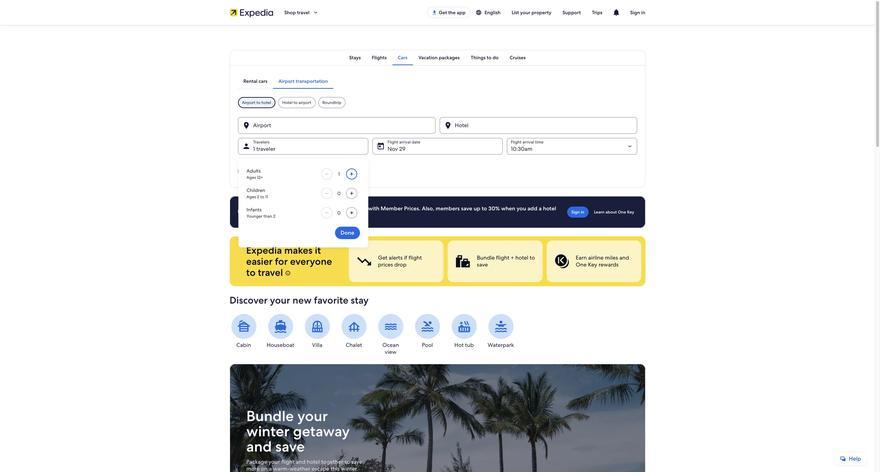 Task type: locate. For each thing, give the bounding box(es) containing it.
with
[[368, 205, 380, 212]]

airport transportation
[[279, 78, 328, 84]]

0 horizontal spatial get
[[378, 254, 388, 261]]

0 vertical spatial sign
[[631, 9, 641, 16]]

get for get the app
[[439, 9, 447, 16]]

get right download the app button icon
[[439, 9, 447, 16]]

ages inside children ages 2 to 11
[[247, 194, 256, 200]]

bundle for flight
[[477, 254, 495, 261]]

this
[[331, 465, 340, 472]]

0 horizontal spatial bundle
[[246, 407, 294, 426]]

children ages 2 to 11
[[247, 187, 268, 200]]

1 vertical spatial sign in
[[572, 209, 585, 215]]

waterpark
[[488, 342, 514, 349]]

0 vertical spatial on
[[308, 205, 315, 212]]

travel sale activities deals image
[[230, 364, 646, 472]]

flight left +
[[496, 254, 510, 261]]

save inside "save 10% or more on over 100,000 hotels with member prices. also, members save up to 30% when you add a hotel to a flight"
[[461, 205, 473, 212]]

0 vertical spatial sign in
[[631, 9, 646, 16]]

11
[[265, 194, 268, 200]]

ages down children
[[247, 194, 256, 200]]

0 horizontal spatial sign in
[[572, 209, 585, 215]]

get inside get alerts if flight prices drop
[[378, 254, 388, 261]]

key
[[628, 209, 635, 215], [588, 261, 598, 268]]

on inside "save 10% or more on over 100,000 hotels with member prices. also, members save up to 30% when you add a hotel to a flight"
[[308, 205, 315, 212]]

1 vertical spatial key
[[588, 261, 598, 268]]

save left "up"
[[461, 205, 473, 212]]

0 vertical spatial 2
[[257, 194, 259, 200]]

0 vertical spatial and
[[620, 254, 629, 261]]

in right communication center icon
[[642, 9, 646, 16]]

0 vertical spatial ages
[[247, 175, 256, 180]]

0 horizontal spatial in
[[581, 209, 585, 215]]

travel left the trailing icon
[[297, 9, 310, 16]]

1 horizontal spatial on
[[308, 205, 315, 212]]

earn airline miles and one key rewards
[[576, 254, 629, 268]]

2
[[257, 194, 259, 200], [273, 214, 276, 219]]

1 vertical spatial sign
[[572, 209, 580, 215]]

sign in button
[[625, 4, 651, 21]]

shop travel
[[285, 9, 310, 16]]

to inside bundle your winter getaway and save package your flight and hotel together to save more on a warm-weather escape this winter.
[[345, 459, 350, 466]]

get
[[439, 9, 447, 16], [378, 254, 388, 261]]

1 horizontal spatial sign in
[[631, 9, 646, 16]]

cars link
[[393, 50, 413, 65]]

1 horizontal spatial travel
[[297, 9, 310, 16]]

0 horizontal spatial on
[[261, 465, 268, 472]]

1 horizontal spatial more
[[293, 205, 307, 212]]

1 horizontal spatial in
[[642, 9, 646, 16]]

decrease the number of adults image
[[323, 171, 331, 177]]

the
[[449, 9, 456, 16]]

1 vertical spatial in
[[581, 209, 585, 215]]

makes
[[285, 244, 313, 257]]

0 horizontal spatial and
[[246, 437, 272, 456]]

your inside list your property link
[[521, 9, 531, 16]]

travel left xsmall icon
[[258, 266, 283, 279]]

flights link
[[367, 50, 393, 65]]

add
[[528, 205, 538, 212]]

sign
[[631, 9, 641, 16], [572, 209, 580, 215]]

bundle your winter getaway and save package your flight and hotel together to save more on a warm-weather escape this winter.
[[246, 407, 362, 472]]

hotel left hotel
[[262, 100, 271, 105]]

learn
[[595, 209, 605, 215]]

support
[[563, 9, 581, 16]]

ages inside adults ages 12+
[[247, 175, 256, 180]]

more inside bundle your winter getaway and save package your flight and hotel together to save more on a warm-weather escape this winter.
[[246, 465, 260, 472]]

1 horizontal spatial sign
[[631, 9, 641, 16]]

in
[[642, 9, 646, 16], [581, 209, 585, 215]]

0 vertical spatial key
[[628, 209, 635, 215]]

0 horizontal spatial sign
[[572, 209, 580, 215]]

3 out of 3 element
[[547, 241, 642, 282]]

1 vertical spatial 2
[[273, 214, 276, 219]]

1 vertical spatial on
[[261, 465, 268, 472]]

0 vertical spatial more
[[293, 205, 307, 212]]

learn about one key
[[595, 209, 635, 215]]

and right miles
[[620, 254, 629, 261]]

airport for airport to hotel
[[242, 100, 256, 105]]

property
[[532, 9, 552, 16]]

0 horizontal spatial key
[[588, 261, 598, 268]]

2 out of 3 element
[[448, 241, 543, 282]]

tab list
[[230, 50, 646, 65], [238, 74, 334, 89]]

get alerts if flight prices drop
[[378, 254, 422, 268]]

hotel inside bundle flight + hotel to save
[[516, 254, 529, 261]]

ocean view
[[383, 342, 399, 356]]

flight right if
[[409, 254, 422, 261]]

a left warm-
[[269, 465, 272, 472]]

app
[[457, 9, 466, 16]]

in left learn
[[581, 209, 585, 215]]

airport
[[299, 100, 312, 105]]

airport
[[279, 78, 295, 84], [242, 100, 256, 105]]

cabin
[[237, 342, 251, 349]]

airport for airport transportation
[[279, 78, 295, 84]]

save up warm-
[[275, 437, 305, 456]]

hotel right add
[[543, 205, 557, 212]]

one
[[618, 209, 627, 215], [576, 261, 587, 268]]

bundle flight + hotel to save
[[477, 254, 535, 268]]

hotel left together
[[307, 459, 320, 466]]

decrease the number of infants image
[[323, 210, 331, 216]]

a left 10%
[[268, 212, 271, 219]]

sign in inside dropdown button
[[631, 9, 646, 16]]

ages down adults
[[247, 175, 256, 180]]

1 vertical spatial more
[[246, 465, 260, 472]]

about
[[606, 209, 617, 215]]

flights
[[372, 54, 387, 61]]

done
[[341, 229, 355, 237]]

sign right communication center icon
[[631, 9, 641, 16]]

increase the number of children image
[[348, 191, 356, 196]]

sign in right communication center icon
[[631, 9, 646, 16]]

you
[[517, 205, 527, 212]]

villa button
[[303, 314, 332, 349]]

also,
[[422, 205, 435, 212]]

ages
[[247, 175, 256, 180], [247, 194, 256, 200]]

nov 29
[[388, 145, 406, 153]]

0 vertical spatial travel
[[297, 9, 310, 16]]

xsmall image
[[286, 270, 291, 276]]

1 vertical spatial get
[[378, 254, 388, 261]]

weather
[[290, 465, 310, 472]]

miles
[[605, 254, 618, 261]]

shop travel button
[[279, 4, 324, 21]]

on
[[308, 205, 315, 212], [261, 465, 268, 472]]

airport transportation link
[[273, 74, 334, 89]]

hotel right +
[[516, 254, 529, 261]]

1 vertical spatial airport
[[242, 100, 256, 105]]

travel inside expedia makes it easier for everyone to travel
[[258, 266, 283, 279]]

infants
[[247, 207, 262, 213]]

airport up hotel
[[279, 78, 295, 84]]

in inside dropdown button
[[642, 9, 646, 16]]

and inside earn airline miles and one key rewards
[[620, 254, 629, 261]]

younger
[[247, 214, 263, 219]]

1 vertical spatial travel
[[258, 266, 283, 279]]

30%
[[489, 205, 500, 212]]

0 horizontal spatial one
[[576, 261, 587, 268]]

your for discover
[[270, 294, 290, 307]]

more left warm-
[[246, 465, 260, 472]]

tab list containing rental cars
[[238, 74, 334, 89]]

get inside get the app link
[[439, 9, 447, 16]]

save
[[461, 205, 473, 212], [477, 261, 488, 268], [275, 437, 305, 456], [351, 459, 362, 466]]

a inside bundle your winter getaway and save package your flight and hotel together to save more on a warm-weather escape this winter.
[[269, 465, 272, 472]]

prices
[[378, 261, 393, 268]]

cruises link
[[505, 50, 532, 65]]

airport down rental
[[242, 100, 256, 105]]

1 vertical spatial bundle
[[246, 407, 294, 426]]

2 vertical spatial and
[[296, 459, 306, 466]]

on left warm-
[[261, 465, 268, 472]]

to inside children ages 2 to 11
[[261, 194, 264, 200]]

and right warm-
[[296, 459, 306, 466]]

hotels
[[352, 205, 367, 212]]

key right the 'earn'
[[588, 261, 598, 268]]

things
[[471, 54, 486, 61]]

nov 29 button
[[373, 138, 503, 155]]

bundle inside bundle your winter getaway and save package your flight and hotel together to save more on a warm-weather escape this winter.
[[246, 407, 294, 426]]

2 horizontal spatial and
[[620, 254, 629, 261]]

0 vertical spatial get
[[439, 9, 447, 16]]

everyone
[[290, 255, 332, 268]]

1 vertical spatial one
[[576, 261, 587, 268]]

support link
[[557, 6, 587, 19]]

1 horizontal spatial airport
[[279, 78, 295, 84]]

favorite
[[314, 294, 349, 307]]

sign in inside bundle your winter getaway and save main content
[[572, 209, 585, 215]]

cruises
[[510, 54, 526, 61]]

houseboat button
[[267, 314, 295, 349]]

1 traveler
[[253, 145, 276, 153]]

to inside expedia makes it easier for everyone to travel
[[246, 266, 256, 279]]

1 vertical spatial tab list
[[238, 74, 334, 89]]

key right about
[[628, 209, 635, 215]]

transportation
[[296, 78, 328, 84]]

hotel
[[262, 100, 271, 105], [543, 205, 557, 212], [516, 254, 529, 261], [307, 459, 320, 466]]

airport to hotel
[[242, 100, 271, 105]]

list your property link
[[507, 6, 557, 19]]

one left airline
[[576, 261, 587, 268]]

1 horizontal spatial bundle
[[477, 254, 495, 261]]

hotel inside bundle your winter getaway and save package your flight and hotel together to save more on a warm-weather escape this winter.
[[307, 459, 320, 466]]

0 horizontal spatial airport
[[242, 100, 256, 105]]

1 horizontal spatial 2
[[273, 214, 276, 219]]

2 down children
[[257, 194, 259, 200]]

sign left learn
[[572, 209, 580, 215]]

nov
[[388, 145, 398, 153]]

0 vertical spatial bundle
[[477, 254, 495, 261]]

travel
[[297, 9, 310, 16], [258, 266, 283, 279]]

1 vertical spatial ages
[[247, 194, 256, 200]]

get left alerts on the left
[[378, 254, 388, 261]]

flight inside bundle your winter getaway and save package your flight and hotel together to save more on a warm-weather escape this winter.
[[281, 459, 295, 466]]

0 vertical spatial airport
[[279, 78, 295, 84]]

small image
[[476, 9, 482, 16]]

package
[[246, 459, 267, 466]]

2 right 'than'
[[273, 214, 276, 219]]

0 vertical spatial in
[[642, 9, 646, 16]]

airport inside tab list
[[279, 78, 295, 84]]

new
[[293, 294, 312, 307]]

sign in left learn
[[572, 209, 585, 215]]

more right or on the left top of page
[[293, 205, 307, 212]]

0 horizontal spatial more
[[246, 465, 260, 472]]

english
[[485, 9, 501, 16]]

1 horizontal spatial one
[[618, 209, 627, 215]]

on left over
[[308, 205, 315, 212]]

0 horizontal spatial travel
[[258, 266, 283, 279]]

stays link
[[344, 50, 367, 65]]

list your property
[[512, 9, 552, 16]]

0 horizontal spatial 2
[[257, 194, 259, 200]]

0 vertical spatial one
[[618, 209, 627, 215]]

flight
[[273, 212, 286, 219], [409, 254, 422, 261], [496, 254, 510, 261], [281, 459, 295, 466]]

trailing image
[[313, 9, 319, 16]]

one inside earn airline miles and one key rewards
[[576, 261, 587, 268]]

a
[[539, 205, 542, 212], [268, 212, 271, 219], [269, 465, 272, 472]]

flight right package
[[281, 459, 295, 466]]

1 ages from the top
[[247, 175, 256, 180]]

pool
[[422, 342, 433, 349]]

bundle inside bundle flight + hotel to save
[[477, 254, 495, 261]]

0 vertical spatial tab list
[[230, 50, 646, 65]]

save left +
[[477, 261, 488, 268]]

one right about
[[618, 209, 627, 215]]

increase the number of adults image
[[348, 171, 356, 177]]

rewards
[[599, 261, 619, 268]]

1 vertical spatial and
[[246, 437, 272, 456]]

save right the this
[[351, 459, 362, 466]]

flight right 'than'
[[273, 212, 286, 219]]

and up package
[[246, 437, 272, 456]]

2 ages from the top
[[247, 194, 256, 200]]

10%
[[275, 205, 285, 212]]

1 horizontal spatial get
[[439, 9, 447, 16]]

your for bundle
[[297, 407, 328, 426]]

or
[[286, 205, 292, 212]]



Task type: describe. For each thing, give the bounding box(es) containing it.
save
[[262, 205, 274, 212]]

on inside bundle your winter getaway and save package your flight and hotel together to save more on a warm-weather escape this winter.
[[261, 465, 268, 472]]

1 horizontal spatial and
[[296, 459, 306, 466]]

get the app
[[439, 9, 466, 16]]

done button
[[335, 227, 360, 239]]

1 horizontal spatial key
[[628, 209, 635, 215]]

trips link
[[587, 6, 609, 19]]

save inside bundle flight + hotel to save
[[477, 261, 488, 268]]

tub
[[466, 342, 474, 349]]

vacation packages link
[[413, 50, 466, 65]]

rental cars
[[244, 78, 268, 84]]

getaway
[[293, 422, 350, 441]]

shop
[[285, 9, 296, 16]]

bundle for your
[[246, 407, 294, 426]]

waterpark button
[[487, 314, 516, 349]]

to inside bundle flight + hotel to save
[[530, 254, 535, 261]]

hotel to airport
[[282, 100, 312, 105]]

member
[[381, 205, 403, 212]]

sign inside bundle your winter getaway and save main content
[[572, 209, 580, 215]]

sign in link
[[568, 207, 589, 218]]

vacation
[[419, 54, 438, 61]]

list
[[512, 9, 519, 16]]

100,000
[[329, 205, 350, 212]]

hotel inside "save 10% or more on over 100,000 hotels with member prices. also, members save up to 30% when you add a hotel to a flight"
[[543, 205, 557, 212]]

cabin button
[[230, 314, 258, 349]]

together
[[321, 459, 343, 466]]

a right add
[[539, 205, 542, 212]]

flight inside bundle flight + hotel to save
[[496, 254, 510, 261]]

sign inside dropdown button
[[631, 9, 641, 16]]

your for list
[[521, 9, 531, 16]]

up
[[474, 205, 481, 212]]

trips
[[592, 9, 603, 16]]

stays
[[349, 54, 361, 61]]

to inside tab list
[[487, 54, 492, 61]]

adults ages 12+
[[247, 168, 263, 180]]

do
[[493, 54, 499, 61]]

decrease the number of children image
[[323, 191, 331, 196]]

drop
[[395, 261, 407, 268]]

expedia makes it easier for everyone to travel
[[246, 244, 332, 279]]

download the app button image
[[432, 10, 438, 15]]

more inside "save 10% or more on over 100,000 hotels with member prices. also, members save up to 30% when you add a hotel to a flight"
[[293, 205, 307, 212]]

flight inside "save 10% or more on over 100,000 hotels with member prices. also, members save up to 30% when you add a hotel to a flight"
[[273, 212, 286, 219]]

airline
[[589, 254, 604, 261]]

houseboat
[[267, 342, 295, 349]]

flight inside get alerts if flight prices drop
[[409, 254, 422, 261]]

view
[[385, 349, 397, 356]]

save 10% or more on over 100,000 hotels with member prices. also, members save up to 30% when you add a hotel to a flight
[[262, 205, 557, 219]]

for
[[275, 255, 288, 268]]

one inside learn about one key link
[[618, 209, 627, 215]]

key inside earn airline miles and one key rewards
[[588, 261, 598, 268]]

rental
[[244, 78, 258, 84]]

hot tub
[[455, 342, 474, 349]]

1 traveler button
[[238, 138, 368, 155]]

communication center icon image
[[613, 8, 621, 17]]

ocean view button
[[377, 314, 405, 356]]

earn
[[576, 254, 587, 261]]

things to do link
[[466, 50, 505, 65]]

ocean
[[383, 342, 399, 349]]

expedia logo image
[[230, 8, 273, 17]]

1 out of 3 element
[[349, 241, 444, 282]]

pool button
[[414, 314, 442, 349]]

1
[[253, 145, 255, 153]]

cars
[[259, 78, 268, 84]]

hotel
[[282, 100, 293, 105]]

vacation packages
[[419, 54, 460, 61]]

2 inside children ages 2 to 11
[[257, 194, 259, 200]]

over
[[316, 205, 327, 212]]

packages
[[439, 54, 460, 61]]

stay
[[351, 294, 369, 307]]

29
[[400, 145, 406, 153]]

in inside main content
[[581, 209, 585, 215]]

escape
[[312, 465, 329, 472]]

bundle your winter getaway and save main content
[[0, 25, 876, 472]]

adults
[[247, 168, 261, 174]]

get the app link
[[428, 7, 470, 18]]

ages for children
[[247, 194, 256, 200]]

increase the number of infants image
[[348, 210, 356, 216]]

cars
[[398, 54, 408, 61]]

warm-
[[273, 465, 290, 472]]

children
[[247, 187, 265, 194]]

if
[[404, 254, 407, 261]]

travel inside dropdown button
[[297, 9, 310, 16]]

12+
[[257, 175, 263, 180]]

infants younger than 2
[[247, 207, 276, 219]]

get for get alerts if flight prices drop
[[378, 254, 388, 261]]

easier
[[246, 255, 273, 268]]

ages for adults
[[247, 175, 256, 180]]

roundtrip
[[323, 100, 342, 105]]

2 inside infants younger than 2
[[273, 214, 276, 219]]

discover your new favorite stay
[[230, 294, 369, 307]]

tab list containing stays
[[230, 50, 646, 65]]

english button
[[470, 6, 507, 19]]

members
[[436, 205, 460, 212]]

hot tub button
[[450, 314, 479, 349]]

expedia
[[246, 244, 282, 257]]

when
[[502, 205, 516, 212]]

hot
[[455, 342, 464, 349]]



Task type: vqa. For each thing, say whether or not it's contained in the screenshot.
Popular flight destinations region at the bottom of the page
no



